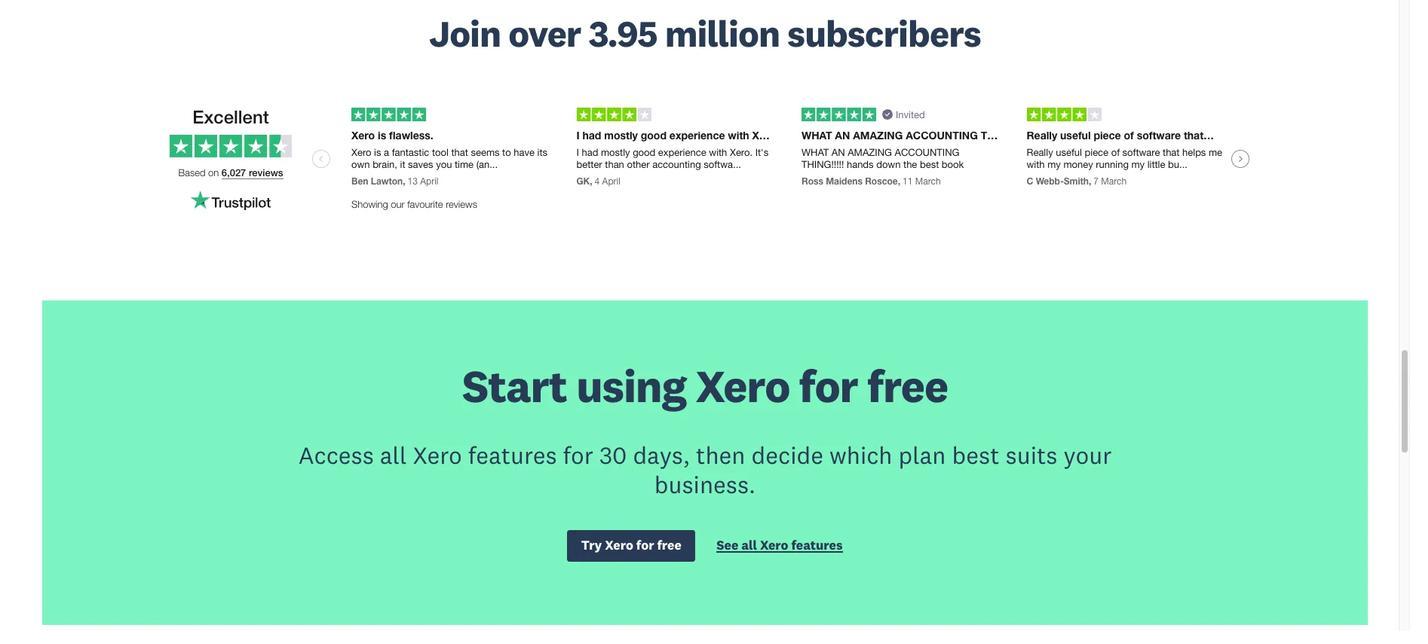 Task type: locate. For each thing, give the bounding box(es) containing it.
features
[[468, 441, 557, 471], [791, 538, 843, 555]]

1 horizontal spatial all
[[742, 538, 757, 555]]

for inside 'access all xero features for 30 days, then decide which plan best suits your business.'
[[563, 441, 593, 471]]

2 vertical spatial for
[[636, 538, 654, 555]]

xero inside try xero for free link
[[605, 538, 633, 555]]

0 vertical spatial all
[[380, 441, 407, 471]]

try xero for free
[[581, 538, 682, 555]]

all
[[380, 441, 407, 471], [742, 538, 757, 555]]

join over 3.95 million subscribers
[[429, 10, 981, 56]]

0 horizontal spatial free
[[657, 538, 682, 555]]

xero for access
[[413, 441, 462, 471]]

30
[[599, 441, 627, 471]]

0 horizontal spatial features
[[468, 441, 557, 471]]

all inside 'access all xero features for 30 days, then decide which plan best suits your business.'
[[380, 441, 407, 471]]

0 horizontal spatial for
[[563, 441, 593, 471]]

start
[[462, 358, 567, 415]]

xero inside see all xero features link
[[760, 538, 788, 555]]

1 horizontal spatial for
[[636, 538, 654, 555]]

1 vertical spatial features
[[791, 538, 843, 555]]

start using xero for free
[[462, 358, 948, 415]]

features inside 'access all xero features for 30 days, then decide which plan best suits your business.'
[[468, 441, 557, 471]]

1 vertical spatial for
[[563, 441, 593, 471]]

1 vertical spatial all
[[742, 538, 757, 555]]

try
[[581, 538, 602, 555]]

all inside see all xero features link
[[742, 538, 757, 555]]

days,
[[633, 441, 690, 471]]

xero inside 'access all xero features for 30 days, then decide which plan best suits your business.'
[[413, 441, 462, 471]]

free
[[867, 358, 948, 415], [657, 538, 682, 555]]

best
[[952, 441, 1000, 471]]

0 vertical spatial features
[[468, 441, 557, 471]]

all right see
[[742, 538, 757, 555]]

plan
[[899, 441, 946, 471]]

free left see
[[657, 538, 682, 555]]

all right access
[[380, 441, 407, 471]]

xero
[[696, 358, 790, 415], [413, 441, 462, 471], [605, 538, 633, 555], [760, 538, 788, 555]]

0 vertical spatial free
[[867, 358, 948, 415]]

for
[[799, 358, 858, 415], [563, 441, 593, 471], [636, 538, 654, 555]]

0 vertical spatial for
[[799, 358, 858, 415]]

try xero for free link
[[567, 531, 696, 562]]

1 horizontal spatial features
[[791, 538, 843, 555]]

2 horizontal spatial for
[[799, 358, 858, 415]]

features for see
[[791, 538, 843, 555]]

0 horizontal spatial all
[[380, 441, 407, 471]]

all for see
[[742, 538, 757, 555]]

1 horizontal spatial free
[[867, 358, 948, 415]]

free up the plan
[[867, 358, 948, 415]]

see all xero features link
[[717, 538, 843, 558]]



Task type: vqa. For each thing, say whether or not it's contained in the screenshot.
to within the , we're talking about the Xero entity you contract with and pay fees to based on the edition of the Xero product you're using. Section 66 shows which Xero entity you contract with.
no



Task type: describe. For each thing, give the bounding box(es) containing it.
access all xero features for 30 days, then decide which plan best suits your business.
[[298, 441, 1112, 500]]

features for access
[[468, 441, 557, 471]]

see all xero features
[[717, 538, 843, 555]]

access
[[298, 441, 374, 471]]

your
[[1064, 441, 1112, 471]]

see
[[717, 538, 739, 555]]

3.95
[[589, 10, 657, 56]]

all for access
[[380, 441, 407, 471]]

million
[[665, 10, 780, 56]]

over
[[508, 10, 581, 56]]

1 vertical spatial free
[[657, 538, 682, 555]]

business.
[[655, 470, 756, 500]]

using
[[576, 358, 686, 415]]

which
[[830, 441, 893, 471]]

xero for see
[[760, 538, 788, 555]]

subscribers
[[787, 10, 981, 56]]

then
[[696, 441, 745, 471]]

decide
[[752, 441, 823, 471]]

xero for start
[[696, 358, 790, 415]]

suits
[[1006, 441, 1058, 471]]

join
[[429, 10, 501, 56]]



